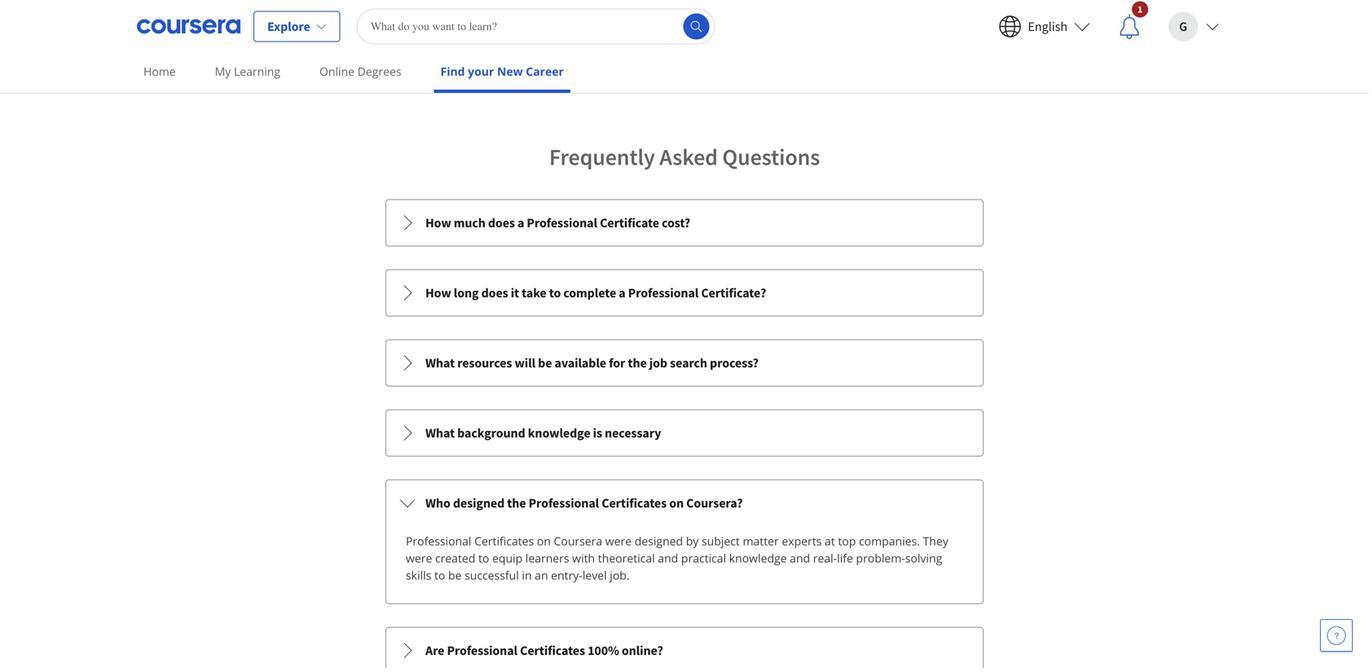 Task type: describe. For each thing, give the bounding box(es) containing it.
professional inside dropdown button
[[447, 643, 518, 659]]

how for how much does a professional certificate cost?
[[426, 215, 451, 231]]

2 and from the left
[[790, 551, 810, 566]]

english
[[1028, 18, 1068, 35]]

professional certificates on coursera were designed by subject matter experts at top companies. they were created to equip learners with theoretical and practical knowledge and real-life problem-solving skills to be successful in an entry-level job.
[[406, 534, 949, 583]]

questions
[[723, 143, 820, 171]]

on inside who designed the professional certificates on coursera? dropdown button
[[669, 495, 684, 512]]

background
[[457, 425, 526, 441]]

0 vertical spatial the
[[628, 355, 647, 371]]

does for a
[[488, 215, 515, 231]]

a inside 'dropdown button'
[[518, 215, 524, 231]]

asked
[[660, 143, 718, 171]]

by
[[686, 534, 699, 549]]

certificates inside dropdown button
[[520, 643, 585, 659]]

for
[[609, 355, 626, 371]]

search
[[670, 355, 708, 371]]

learning
[[234, 64, 280, 79]]

solving
[[906, 551, 943, 566]]

matter
[[743, 534, 779, 549]]

1 and from the left
[[658, 551, 679, 566]]

online?
[[622, 643, 663, 659]]

it
[[511, 285, 519, 301]]

an
[[535, 568, 548, 583]]

1 vertical spatial the
[[507, 495, 526, 512]]

designed inside professional certificates on coursera were designed by subject matter experts at top companies. they were created to equip learners with theoretical and practical knowledge and real-life problem-solving skills to be successful in an entry-level job.
[[635, 534, 683, 549]]

how long does it take to complete a professional certificate? button
[[386, 270, 983, 316]]

certificates inside 'element'
[[240, 10, 303, 26]]

what for what background knowledge is necessary
[[426, 425, 455, 441]]

who designed the professional certificates on coursera? button
[[386, 481, 983, 526]]

professional up coursera
[[529, 495, 599, 512]]

to inside dropdown button
[[549, 285, 561, 301]]

problem-
[[856, 551, 906, 566]]

home
[[143, 64, 176, 79]]

online degrees
[[320, 64, 402, 79]]

much
[[454, 215, 486, 231]]

will
[[515, 355, 536, 371]]

created
[[435, 551, 476, 566]]

explore certificates
[[196, 10, 303, 26]]

professional inside professional certificates on coursera were designed by subject matter experts at top companies. they were created to equip learners with theoretical and practical knowledge and real-life problem-solving skills to be successful in an entry-level job.
[[406, 534, 472, 549]]

be inside dropdown button
[[538, 355, 552, 371]]

does for it
[[481, 285, 508, 301]]

2 vertical spatial to
[[434, 568, 445, 583]]

certificate
[[600, 215, 659, 231]]

1 horizontal spatial were
[[606, 534, 632, 549]]

100%
[[588, 643, 619, 659]]

home link
[[137, 53, 182, 90]]

be inside professional certificates on coursera were designed by subject matter experts at top companies. they were created to equip learners with theoretical and practical knowledge and real-life problem-solving skills to be successful in an entry-level job.
[[448, 568, 462, 583]]

what resources will be available for the job search process?
[[426, 355, 759, 371]]

coursera?
[[687, 495, 743, 512]]

at
[[825, 534, 835, 549]]

professional inside 'dropdown button'
[[527, 215, 598, 231]]

entry-
[[551, 568, 583, 583]]

are professional certificates 100% online?
[[426, 643, 663, 659]]

what background knowledge is necessary button
[[386, 410, 983, 456]]

1
[[1138, 3, 1143, 15]]

my learning
[[215, 64, 280, 79]]

help center image
[[1327, 626, 1347, 646]]

career
[[526, 64, 564, 79]]

process?
[[710, 355, 759, 371]]

companies.
[[859, 534, 920, 549]]

how much does a professional certificate cost?
[[426, 215, 691, 231]]

practical
[[681, 551, 726, 566]]

available
[[555, 355, 607, 371]]

find
[[441, 64, 465, 79]]

coursera image
[[137, 13, 240, 40]]

equip
[[492, 551, 523, 566]]



Task type: locate. For each thing, give the bounding box(es) containing it.
subject
[[702, 534, 740, 549]]

explore up my
[[196, 10, 237, 26]]

explore for explore certificates
[[196, 10, 237, 26]]

explore button
[[254, 11, 341, 42]]

who designed the professional certificates on coursera?
[[426, 495, 743, 512]]

skills
[[406, 568, 432, 583]]

knowledge inside professional certificates on coursera were designed by subject matter experts at top companies. they were created to equip learners with theoretical and practical knowledge and real-life problem-solving skills to be successful in an entry-level job.
[[729, 551, 787, 566]]

professional up job
[[628, 285, 699, 301]]

level
[[583, 568, 607, 583]]

0 vertical spatial were
[[606, 534, 632, 549]]

1 horizontal spatial explore
[[267, 18, 310, 35]]

0 horizontal spatial the
[[507, 495, 526, 512]]

resources
[[457, 355, 512, 371]]

0 horizontal spatial be
[[448, 568, 462, 583]]

1 horizontal spatial on
[[669, 495, 684, 512]]

0 vertical spatial how
[[426, 215, 451, 231]]

what for what resources will be available for the job search process?
[[426, 355, 455, 371]]

how
[[426, 215, 451, 231], [426, 285, 451, 301]]

on inside professional certificates on coursera were designed by subject matter experts at top companies. they were created to equip learners with theoretical and practical knowledge and real-life problem-solving skills to be successful in an entry-level job.
[[537, 534, 551, 549]]

0 vertical spatial on
[[669, 495, 684, 512]]

1 vertical spatial be
[[448, 568, 462, 583]]

explore
[[196, 10, 237, 26], [267, 18, 310, 35]]

my learning link
[[208, 53, 287, 90]]

on up "learners"
[[537, 534, 551, 549]]

0 horizontal spatial were
[[406, 551, 432, 566]]

life
[[837, 551, 853, 566]]

certificate?
[[701, 285, 767, 301]]

1 vertical spatial what
[[426, 425, 455, 441]]

frequently
[[549, 143, 655, 171]]

experts
[[782, 534, 822, 549]]

0 vertical spatial to
[[549, 285, 561, 301]]

cost?
[[662, 215, 691, 231]]

to right skills
[[434, 568, 445, 583]]

explore inside "career academy - gateway certificates carousel" 'element'
[[196, 10, 237, 26]]

who
[[426, 495, 451, 512]]

certificates inside dropdown button
[[602, 495, 667, 512]]

online
[[320, 64, 355, 79]]

theoretical
[[598, 551, 655, 566]]

explore certificates link
[[196, 0, 1174, 28]]

0 horizontal spatial designed
[[453, 495, 505, 512]]

does left it
[[481, 285, 508, 301]]

is
[[593, 425, 602, 441]]

designed right who
[[453, 495, 505, 512]]

the up equip
[[507, 495, 526, 512]]

what
[[426, 355, 455, 371], [426, 425, 455, 441]]

are
[[426, 643, 445, 659]]

necessary
[[605, 425, 661, 441]]

how long does it take to complete a professional certificate?
[[426, 285, 767, 301]]

the right for
[[628, 355, 647, 371]]

0 horizontal spatial a
[[518, 215, 524, 231]]

how much does a professional certificate cost? button
[[386, 200, 983, 246]]

0 vertical spatial designed
[[453, 495, 505, 512]]

knowledge down matter
[[729, 551, 787, 566]]

2 what from the top
[[426, 425, 455, 441]]

new
[[497, 64, 523, 79]]

0 vertical spatial does
[[488, 215, 515, 231]]

be
[[538, 355, 552, 371], [448, 568, 462, 583]]

1 button
[[1104, 0, 1156, 53]]

how left long
[[426, 285, 451, 301]]

and
[[658, 551, 679, 566], [790, 551, 810, 566]]

1 vertical spatial to
[[479, 551, 489, 566]]

list
[[196, 0, 1174, 2]]

real-
[[813, 551, 837, 566]]

degrees
[[358, 64, 402, 79]]

job.
[[610, 568, 630, 583]]

1 vertical spatial does
[[481, 285, 508, 301]]

1 vertical spatial a
[[619, 285, 626, 301]]

1 horizontal spatial to
[[479, 551, 489, 566]]

were
[[606, 534, 632, 549], [406, 551, 432, 566]]

does right the much
[[488, 215, 515, 231]]

1 vertical spatial on
[[537, 534, 551, 549]]

with
[[572, 551, 595, 566]]

online degrees link
[[313, 53, 408, 90]]

1 vertical spatial were
[[406, 551, 432, 566]]

top
[[838, 534, 856, 549]]

g
[[1180, 18, 1188, 35]]

the
[[628, 355, 647, 371], [507, 495, 526, 512]]

1 horizontal spatial the
[[628, 355, 647, 371]]

what left background
[[426, 425, 455, 441]]

english button
[[986, 0, 1104, 53]]

0 vertical spatial what
[[426, 355, 455, 371]]

what resources will be available for the job search process? button
[[386, 340, 983, 386]]

does inside how long does it take to complete a professional certificate? dropdown button
[[481, 285, 508, 301]]

certificates left 100%
[[520, 643, 585, 659]]

a
[[518, 215, 524, 231], [619, 285, 626, 301]]

be right will
[[538, 355, 552, 371]]

certificates
[[240, 10, 303, 26], [602, 495, 667, 512], [475, 534, 534, 549], [520, 643, 585, 659]]

in
[[522, 568, 532, 583]]

a right the much
[[518, 215, 524, 231]]

1 horizontal spatial and
[[790, 551, 810, 566]]

certificates inside professional certificates on coursera were designed by subject matter experts at top companies. they were created to equip learners with theoretical and practical knowledge and real-life problem-solving skills to be successful in an entry-level job.
[[475, 534, 534, 549]]

certificates up equip
[[475, 534, 534, 549]]

2 horizontal spatial to
[[549, 285, 561, 301]]

find your new career
[[441, 64, 564, 79]]

designed left by
[[635, 534, 683, 549]]

does inside how much does a professional certificate cost? 'dropdown button'
[[488, 215, 515, 231]]

what inside what background knowledge is necessary dropdown button
[[426, 425, 455, 441]]

1 horizontal spatial a
[[619, 285, 626, 301]]

coursera
[[554, 534, 603, 549]]

What do you want to learn? text field
[[357, 9, 716, 44]]

to right take
[[549, 285, 561, 301]]

to
[[549, 285, 561, 301], [479, 551, 489, 566], [434, 568, 445, 583]]

how left the much
[[426, 215, 451, 231]]

0 vertical spatial knowledge
[[528, 425, 591, 441]]

job
[[650, 355, 668, 371]]

1 vertical spatial designed
[[635, 534, 683, 549]]

g button
[[1156, 0, 1233, 53]]

my
[[215, 64, 231, 79]]

how for how long does it take to complete a professional certificate?
[[426, 285, 451, 301]]

a right "complete"
[[619, 285, 626, 301]]

how inside how much does a professional certificate cost? 'dropdown button'
[[426, 215, 451, 231]]

0 horizontal spatial and
[[658, 551, 679, 566]]

0 horizontal spatial on
[[537, 534, 551, 549]]

professional
[[527, 215, 598, 231], [628, 285, 699, 301], [529, 495, 599, 512], [406, 534, 472, 549], [447, 643, 518, 659]]

professional left certificate
[[527, 215, 598, 231]]

2 how from the top
[[426, 285, 451, 301]]

0 horizontal spatial to
[[434, 568, 445, 583]]

learners
[[526, 551, 569, 566]]

1 vertical spatial how
[[426, 285, 451, 301]]

successful
[[465, 568, 519, 583]]

explore for explore
[[267, 18, 310, 35]]

certificates up theoretical
[[602, 495, 667, 512]]

your
[[468, 64, 494, 79]]

0 vertical spatial be
[[538, 355, 552, 371]]

does
[[488, 215, 515, 231], [481, 285, 508, 301]]

0 vertical spatial a
[[518, 215, 524, 231]]

None search field
[[357, 9, 716, 44]]

be down created
[[448, 568, 462, 583]]

knowledge
[[528, 425, 591, 441], [729, 551, 787, 566]]

certificates up learning
[[240, 10, 303, 26]]

1 horizontal spatial designed
[[635, 534, 683, 549]]

explore up learning
[[267, 18, 310, 35]]

what inside what resources will be available for the job search process? dropdown button
[[426, 355, 455, 371]]

find your new career link
[[434, 53, 571, 93]]

career academy - gateway certificates carousel element
[[196, 0, 1174, 77]]

professional up created
[[406, 534, 472, 549]]

on left 'coursera?'
[[669, 495, 684, 512]]

take
[[522, 285, 547, 301]]

are professional certificates 100% online? button
[[386, 628, 983, 669]]

what background knowledge is necessary
[[426, 425, 661, 441]]

1 how from the top
[[426, 215, 451, 231]]

professional right are
[[447, 643, 518, 659]]

knowledge left is
[[528, 425, 591, 441]]

long
[[454, 285, 479, 301]]

1 horizontal spatial be
[[538, 355, 552, 371]]

and down experts
[[790, 551, 810, 566]]

explore inside popup button
[[267, 18, 310, 35]]

they
[[923, 534, 949, 549]]

were up skills
[[406, 551, 432, 566]]

knowledge inside dropdown button
[[528, 425, 591, 441]]

0 horizontal spatial knowledge
[[528, 425, 591, 441]]

complete
[[564, 285, 616, 301]]

were up theoretical
[[606, 534, 632, 549]]

what left "resources"
[[426, 355, 455, 371]]

0 horizontal spatial explore
[[196, 10, 237, 26]]

1 vertical spatial knowledge
[[729, 551, 787, 566]]

on
[[669, 495, 684, 512], [537, 534, 551, 549]]

how inside how long does it take to complete a professional certificate? dropdown button
[[426, 285, 451, 301]]

and left practical
[[658, 551, 679, 566]]

to up successful
[[479, 551, 489, 566]]

1 horizontal spatial knowledge
[[729, 551, 787, 566]]

designed
[[453, 495, 505, 512], [635, 534, 683, 549]]

designed inside dropdown button
[[453, 495, 505, 512]]

1 what from the top
[[426, 355, 455, 371]]

frequently asked questions
[[549, 143, 820, 171]]

a inside dropdown button
[[619, 285, 626, 301]]



Task type: vqa. For each thing, say whether or not it's contained in the screenshot.
rightmost and
yes



